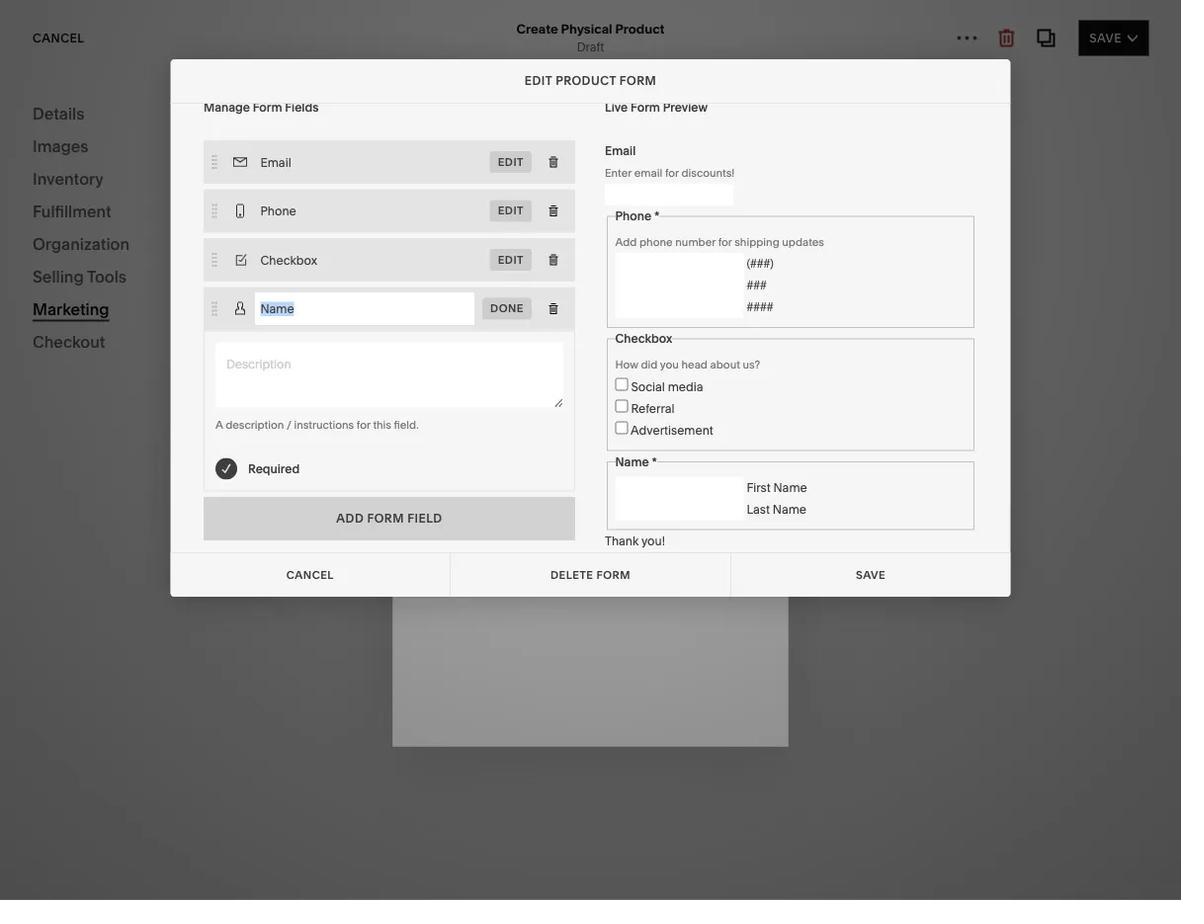 Task type: locate. For each thing, give the bounding box(es) containing it.
product,
[[653, 50, 701, 64]]

this left done
[[425, 304, 453, 323]]

0 vertical spatial cancel
[[33, 31, 84, 45]]

1 vertical spatial for
[[718, 236, 731, 249]]

1 vertical spatial you
[[660, 359, 678, 372]]

0 vertical spatial for
[[665, 167, 678, 180]]

name down advertisement
[[615, 455, 648, 469]]

save button
[[1079, 20, 1148, 56]]

form
[[620, 74, 657, 88], [252, 101, 282, 115], [630, 101, 660, 115], [612, 426, 646, 440], [367, 512, 404, 526]]

on inside social accounts to enable updating social accounts when you publish a product, turn on this fea ture in
[[729, 50, 743, 64]]

create
[[516, 21, 558, 37], [55, 273, 99, 290], [535, 426, 580, 440]]

edit
[[413, 36, 441, 50], [525, 74, 552, 88], [497, 156, 523, 169], [497, 205, 523, 218], [497, 254, 523, 267]]

1 horizontal spatial your
[[242, 222, 276, 242]]

2 vertical spatial product
[[181, 314, 242, 328]]

create inside create physical product draft
[[516, 21, 558, 37]]

0 horizontal spatial collect
[[342, 314, 382, 328]]

description
[[225, 419, 283, 432]]

customers up 'recurring'
[[486, 314, 545, 328]]

from down pink
[[130, 447, 157, 462]]

2 vertical spatial create
[[535, 426, 580, 440]]

product up publish
[[615, 21, 665, 37]]

0 horizontal spatial you
[[576, 50, 597, 64]]

product inside create physical product draft
[[615, 21, 665, 37]]

0 horizontal spatial cancel button
[[33, 20, 84, 56]]

add inside button
[[150, 314, 177, 328]]

Email email field
[[604, 184, 733, 206]]

this
[[746, 50, 766, 64], [425, 304, 453, 323], [573, 314, 593, 328], [373, 419, 391, 432]]

last
[[746, 503, 769, 517]]

1 horizontal spatial for
[[665, 167, 678, 180]]

0 vertical spatial collect
[[425, 282, 479, 301]]

0 vertical spatial cancel button
[[33, 20, 84, 56]]

add product
[[150, 314, 242, 328]]

2 vertical spatial add
[[336, 512, 363, 526]]

1 vertical spatial social
[[630, 380, 664, 394]]

a right publish
[[644, 50, 651, 64]]

2 horizontal spatial for
[[718, 236, 731, 249]]

collect information when customers add this to their cart. up 'recurring'
[[342, 314, 662, 328]]

manage form fields
[[203, 101, 318, 115]]

checkout down marketing
[[33, 332, 105, 351]]

None checkbox
[[615, 378, 628, 391], [615, 400, 628, 413], [615, 422, 628, 435], [615, 378, 628, 391], [615, 400, 628, 413], [615, 422, 628, 435]]

cancel
[[33, 31, 84, 45], [425, 186, 477, 200], [286, 568, 334, 582]]

0 vertical spatial add
[[702, 282, 731, 301]]

0 horizontal spatial for
[[356, 419, 370, 432]]

1 horizontal spatial cart.
[[638, 314, 662, 328]]

last name
[[746, 503, 806, 517]]

create for create your first product to start selling.
[[55, 273, 99, 290]]

button
[[397, 234, 440, 251]]

0 vertical spatial social
[[342, 30, 382, 47]]

create left new
[[535, 426, 580, 440]]

how did you head about us?
[[615, 359, 760, 372]]

0 horizontal spatial customers
[[387, 374, 446, 388]]

2 horizontal spatial add
[[615, 236, 636, 249]]

charge customers on a recurring basis.
[[342, 374, 563, 388]]

social for media
[[630, 380, 664, 394]]

cancel for cancel button to the bottom
[[425, 186, 477, 200]]

name *
[[615, 455, 657, 469]]

row group containing pink calathea
[[0, 80, 391, 875]]

2 vertical spatial name
[[772, 503, 806, 517]]

2 vertical spatial customers
[[387, 374, 446, 388]]

enter
[[604, 167, 631, 180]]

you up edit product form
[[576, 50, 597, 64]]

collect
[[425, 282, 479, 301], [342, 314, 382, 328]]

2 horizontal spatial customers
[[618, 282, 698, 301]]

0 horizontal spatial on
[[449, 374, 464, 388]]

1 horizontal spatial their
[[610, 314, 635, 328]]

this left ·
[[746, 50, 766, 64]]

selling tools
[[33, 267, 127, 286]]

3 from from the top
[[130, 513, 157, 528]]

0 vertical spatial add
[[615, 236, 636, 249]]

1 horizontal spatial add
[[702, 282, 731, 301]]

referral
[[628, 402, 674, 416]]

product inside button
[[181, 314, 242, 328]]

create down store at the top left of the page
[[55, 273, 99, 290]]

cancel inside button
[[425, 186, 477, 200]]

1 horizontal spatial custom
[[425, 238, 508, 265]]

0 vertical spatial create
[[516, 21, 558, 37]]

add right done
[[548, 314, 570, 328]]

preview
[[662, 101, 707, 115]]

basis.
[[530, 374, 563, 388]]

0 vertical spatial when
[[543, 50, 574, 64]]

for right number
[[718, 236, 731, 249]]

4 from from the top
[[130, 580, 157, 594]]

shop products · published
[[720, 28, 836, 58]]

information
[[483, 282, 570, 301], [385, 314, 449, 328]]

1 vertical spatial product
[[556, 74, 616, 88]]

social inside social accounts to enable updating social accounts when you publish a product, turn on this fea ture in
[[342, 30, 382, 47]]

manage
[[203, 101, 249, 115]]

add for add phone number for shipping updates
[[615, 236, 636, 249]]

1 horizontal spatial on
[[729, 50, 743, 64]]

1 horizontal spatial you
[[660, 359, 678, 372]]

cancel button up all
[[33, 20, 84, 56]]

a
[[644, 50, 651, 64], [466, 374, 473, 388]]

1 horizontal spatial add
[[336, 512, 363, 526]]

media
[[667, 380, 703, 394]]

0 vertical spatial information
[[483, 282, 570, 301]]

1 horizontal spatial information
[[483, 282, 570, 301]]

collect down button
[[425, 282, 479, 301]]

from left $30
[[130, 381, 157, 395]]

you inside social accounts to enable updating social accounts when you publish a product, turn on this fea ture in
[[576, 50, 597, 64]]

on
[[729, 50, 743, 64], [449, 374, 464, 388]]

name up last name
[[773, 481, 807, 495]]

form for add form field
[[367, 512, 404, 526]]

0 horizontal spatial social
[[342, 30, 382, 47]]

their up checkbox in the top of the page
[[610, 314, 635, 328]]

1 vertical spatial *
[[651, 455, 657, 469]]

1 vertical spatial checkout
[[33, 332, 105, 351]]

0 vertical spatial name
[[615, 455, 648, 469]]

0 vertical spatial you
[[576, 50, 597, 64]]

0 vertical spatial a
[[644, 50, 651, 64]]

fulfillment
[[33, 202, 111, 221]]

social down "did"
[[630, 380, 664, 394]]

0 horizontal spatial information
[[385, 314, 449, 328]]

cart.
[[513, 304, 547, 323], [638, 314, 662, 328]]

email
[[604, 144, 635, 159]]

for
[[665, 167, 678, 180], [718, 236, 731, 249], [356, 419, 370, 432]]

start adding products to your store
[[55, 222, 276, 263]]

0 horizontal spatial custom
[[342, 234, 394, 251]]

save
[[1089, 31, 1122, 45]]

5 from from the top
[[130, 712, 157, 726]]

when down forms
[[573, 282, 614, 301]]

to
[[224, 222, 239, 242], [217, 273, 230, 290], [456, 304, 472, 323], [596, 314, 607, 328]]

form down publish
[[620, 74, 657, 88]]

add left ### at the right top
[[702, 282, 731, 301]]

1 vertical spatial add
[[548, 314, 570, 328]]

from down 'palm' at the bottom left of the page
[[130, 712, 157, 726]]

all
[[33, 94, 61, 121]]

enable
[[358, 50, 397, 64]]

create up accounts at the top left of the page
[[516, 21, 558, 37]]

tools
[[87, 267, 127, 286]]

social for accounts
[[342, 30, 382, 47]]

in
[[368, 66, 378, 80]]

cancel button up button
[[425, 175, 488, 211]]

0 vertical spatial product
[[615, 21, 665, 37]]

$20 down 'palm' at the bottom left of the page
[[160, 712, 180, 726]]

from inside pink calathea from $20
[[130, 447, 157, 462]]

add down phone
[[615, 236, 636, 249]]

add up the cancel link
[[336, 512, 363, 526]]

apply
[[706, 186, 745, 200]]

cart. down forms
[[513, 304, 547, 323]]

0 vertical spatial $20
[[160, 447, 180, 462]]

custom for custom forms
[[425, 238, 508, 265]]

for for email
[[665, 167, 678, 180]]

information up description text box
[[385, 314, 449, 328]]

hair
[[183, 494, 210, 510]]

·
[[774, 43, 777, 58]]

1 vertical spatial $20
[[160, 712, 180, 726]]

1 vertical spatial create
[[55, 273, 99, 290]]

form left fields
[[252, 101, 282, 115]]

* for name *
[[651, 455, 657, 469]]

1 horizontal spatial a
[[644, 50, 651, 64]]

collect information when customers add this to their cart. down forms
[[425, 282, 731, 323]]

phone *
[[615, 210, 659, 224]]

their down custom forms
[[475, 304, 510, 323]]

discounts!
[[681, 167, 734, 180]]

1 vertical spatial name
[[773, 481, 807, 495]]

2 $20 from the top
[[160, 712, 180, 726]]

custom button
[[342, 234, 440, 251]]

1 vertical spatial cancel
[[425, 186, 477, 200]]

1 vertical spatial collect
[[342, 314, 382, 328]]

row group
[[0, 80, 391, 875]]

your left first
[[102, 273, 131, 290]]

customers up field.
[[387, 374, 446, 388]]

you right "did"
[[660, 359, 678, 372]]

when left done
[[452, 314, 483, 328]]

form right live
[[630, 101, 660, 115]]

for right instructions
[[356, 419, 370, 432]]

updating
[[400, 50, 450, 64]]

social up to
[[342, 30, 382, 47]]

checkout up 'custom button'
[[320, 160, 420, 186]]

0 horizontal spatial cancel
[[33, 31, 84, 45]]

add down first
[[150, 314, 177, 328]]

2 horizontal spatial cancel
[[425, 186, 477, 200]]

None text field
[[255, 146, 482, 179], [615, 254, 743, 275], [615, 275, 743, 297], [255, 293, 474, 326], [615, 297, 743, 319], [615, 499, 743, 521], [255, 146, 482, 179], [615, 254, 743, 275], [615, 275, 743, 297], [255, 293, 474, 326], [615, 297, 743, 319], [615, 499, 743, 521]]

phone
[[639, 236, 672, 249]]

from
[[130, 381, 157, 395], [130, 447, 157, 462], [130, 513, 157, 528], [130, 580, 157, 594], [130, 712, 157, 726], [130, 778, 157, 793]]

custom left button
[[342, 234, 394, 251]]

0 vertical spatial checkout
[[320, 160, 420, 186]]

cart. up checkbox in the top of the page
[[638, 314, 662, 328]]

cancel for topmost cancel button
[[33, 31, 84, 45]]

product
[[615, 21, 665, 37], [556, 74, 616, 88], [181, 314, 242, 328]]

* down advertisement
[[651, 455, 657, 469]]

1 vertical spatial a
[[466, 374, 473, 388]]

2 from from the top
[[130, 447, 157, 462]]

1 vertical spatial when
[[573, 282, 614, 301]]

gift card from $25
[[130, 759, 189, 793]]

*
[[654, 210, 659, 224], [651, 455, 657, 469]]

social accounts to enable updating social accounts when you publish a product, turn on this fea ture in
[[342, 30, 791, 80]]

when left draft
[[543, 50, 574, 64]]

accounts
[[489, 50, 540, 64]]

1 vertical spatial customers
[[486, 314, 545, 328]]

information up done
[[483, 282, 570, 301]]

2 vertical spatial for
[[356, 419, 370, 432]]

from down maiden
[[130, 513, 157, 528]]

checkbox
[[615, 332, 672, 347]]

1 vertical spatial add
[[150, 314, 177, 328]]

a left 'recurring'
[[466, 374, 473, 388]]

None text field
[[255, 195, 482, 228], [255, 244, 482, 277], [615, 477, 743, 499], [255, 195, 482, 228], [255, 244, 482, 277], [615, 477, 743, 499]]

0 horizontal spatial add
[[150, 314, 177, 328]]

product down product
[[181, 314, 242, 328]]

for inside the email enter email for discounts!
[[665, 167, 678, 180]]

your up start
[[242, 222, 276, 242]]

when inside social accounts to enable updating social accounts when you publish a product, turn on this fea ture in
[[543, 50, 574, 64]]

from inside maiden hair from $10
[[130, 513, 157, 528]]

products
[[152, 222, 220, 242]]

0 horizontal spatial your
[[102, 273, 131, 290]]

collect information when customers add this to their cart.
[[425, 282, 731, 323], [342, 314, 662, 328]]

0 vertical spatial your
[[242, 222, 276, 242]]

add form field
[[336, 512, 442, 526]]

name down first name
[[772, 503, 806, 517]]

product down draft
[[556, 74, 616, 88]]

0 vertical spatial customers
[[618, 282, 698, 301]]

to inside start adding products to your store
[[224, 222, 239, 242]]

6 from from the top
[[130, 778, 157, 793]]

cancel button
[[33, 20, 84, 56], [425, 175, 488, 211]]

to inside collect information when customers add this to their cart.
[[456, 304, 472, 323]]

* right phone
[[654, 210, 659, 224]]

this inside collect information when customers add this to their cart.
[[425, 304, 453, 323]]

on left 'recurring'
[[449, 374, 464, 388]]

1 horizontal spatial social
[[630, 380, 664, 394]]

collect up 'charge'
[[342, 314, 382, 328]]

from down gift
[[130, 778, 157, 793]]

$20 down 'calathea'
[[160, 447, 180, 462]]

0 vertical spatial on
[[729, 50, 743, 64]]

from down cactus
[[130, 580, 157, 594]]

for up email email field
[[665, 167, 678, 180]]

0 vertical spatial *
[[654, 210, 659, 224]]

pink calathea from $20
[[130, 427, 219, 462]]

2 vertical spatial cancel
[[286, 568, 334, 582]]

their
[[475, 304, 510, 323], [610, 314, 635, 328]]

tab list
[[969, 27, 1059, 59]]

1 horizontal spatial cancel button
[[425, 175, 488, 211]]

0 horizontal spatial cart.
[[513, 304, 547, 323]]

your
[[242, 222, 276, 242], [102, 273, 131, 290]]

to
[[342, 50, 356, 64]]

custom up done
[[425, 238, 508, 265]]

custom
[[342, 234, 394, 251], [425, 238, 508, 265]]

None button
[[451, 553, 730, 597], [731, 553, 1011, 597], [451, 553, 730, 597], [731, 553, 1011, 597]]

form left field
[[367, 512, 404, 526]]

adding
[[95, 222, 148, 242]]

customers down phone
[[618, 282, 698, 301]]

on right "turn"
[[729, 50, 743, 64]]

0 horizontal spatial checkout
[[33, 332, 105, 351]]

1 $20 from the top
[[160, 447, 180, 462]]



Task type: describe. For each thing, give the bounding box(es) containing it.
1 from from the top
[[130, 381, 157, 395]]

thank
[[604, 534, 638, 549]]

1 vertical spatial your
[[102, 273, 131, 290]]

you!
[[641, 534, 665, 549]]

marketing
[[33, 299, 109, 319]]

0 horizontal spatial their
[[475, 304, 510, 323]]

add phone number for shipping updates
[[615, 236, 824, 249]]

social media
[[628, 380, 703, 394]]

publish
[[600, 50, 641, 64]]

create new form
[[535, 426, 646, 440]]

from inside palm from $20
[[130, 712, 157, 726]]

form up name * on the right bottom of the page
[[612, 426, 646, 440]]

draft
[[577, 40, 604, 54]]

for for add
[[718, 236, 731, 249]]

fea
[[769, 50, 791, 64]]

live form preview
[[604, 101, 707, 115]]

$30
[[160, 381, 180, 395]]

card
[[157, 759, 189, 775]]

categories
[[38, 36, 118, 50]]

number
[[675, 236, 715, 249]]

forms
[[513, 238, 579, 265]]

charge
[[342, 374, 384, 388]]

a inside social accounts to enable updating social accounts when you publish a product, turn on this fea ture in
[[644, 50, 651, 64]]

2 vertical spatial when
[[452, 314, 483, 328]]

from $30
[[130, 381, 180, 395]]

product for edit product form
[[556, 74, 616, 88]]

1 horizontal spatial collect
[[425, 282, 479, 301]]

* for phone *
[[654, 210, 659, 224]]

product
[[162, 273, 214, 290]]

add for add form field
[[336, 512, 363, 526]]

create your first product to start selling.
[[55, 273, 312, 290]]

first name
[[746, 481, 807, 495]]

first
[[134, 273, 159, 290]]

when inside collect information when customers add this to their cart.
[[573, 282, 614, 301]]

####
[[746, 301, 773, 315]]

this right done
[[573, 314, 593, 328]]

done
[[490, 302, 523, 316]]

add for add product
[[150, 314, 177, 328]]

palm from $20
[[130, 692, 180, 726]]

Description text field
[[215, 343, 563, 408]]

from inside gift card from $25
[[130, 778, 157, 793]]

turn
[[704, 50, 726, 64]]

edit product form
[[525, 74, 657, 88]]

name for last name
[[772, 503, 806, 517]]

/
[[286, 419, 291, 432]]

(###)
[[746, 257, 773, 271]]

cactus
[[130, 560, 176, 577]]

form for live form preview
[[630, 101, 660, 115]]

name for first name
[[773, 481, 807, 495]]

products
[[720, 43, 771, 58]]

email enter email for discounts!
[[604, 144, 734, 180]]

ture
[[342, 50, 791, 80]]

1 vertical spatial on
[[449, 374, 464, 388]]

us?
[[742, 359, 760, 372]]

store
[[55, 244, 94, 263]]

$25
[[160, 778, 180, 793]]

palm
[[130, 692, 163, 709]]

live
[[604, 101, 627, 115]]

your inside start adding products to your store
[[242, 222, 276, 242]]

###
[[746, 279, 766, 293]]

start
[[234, 273, 263, 290]]

a
[[215, 419, 222, 432]]

details
[[33, 104, 84, 123]]

new
[[583, 426, 609, 440]]

1 horizontal spatial customers
[[486, 314, 545, 328]]

create for create new form
[[535, 426, 580, 440]]

this inside social accounts to enable updating social accounts when you publish a product, turn on this fea ture in
[[746, 50, 766, 64]]

0 horizontal spatial add
[[548, 314, 570, 328]]

social
[[453, 50, 486, 64]]

this left field.
[[373, 419, 391, 432]]

instructions
[[293, 419, 354, 432]]

advertisement
[[628, 423, 713, 438]]

field
[[407, 512, 442, 526]]

create for create physical product draft
[[516, 21, 558, 37]]

1 vertical spatial information
[[385, 314, 449, 328]]

about
[[710, 359, 740, 372]]

categories button
[[0, 22, 139, 65]]

accounts
[[385, 30, 447, 47]]

information inside collect information when customers add this to their cart.
[[483, 282, 570, 301]]

how
[[615, 359, 638, 372]]

cactus from $50
[[130, 560, 180, 594]]

0 horizontal spatial a
[[466, 374, 473, 388]]

published
[[780, 43, 836, 58]]

form for manage form fields
[[252, 101, 282, 115]]

organization
[[33, 234, 130, 254]]

maiden
[[130, 494, 180, 510]]

maiden hair from $10
[[130, 494, 210, 528]]

updates
[[782, 236, 824, 249]]

field.
[[393, 419, 418, 432]]

cart. inside collect information when customers add this to their cart.
[[513, 304, 547, 323]]

gift
[[130, 759, 154, 775]]

$20 inside pink calathea from $20
[[160, 447, 180, 462]]

product for add product
[[181, 314, 242, 328]]

apply button
[[706, 175, 756, 211]]

create physical product draft
[[516, 21, 665, 54]]

Search items… text field
[[65, 132, 354, 176]]

email
[[634, 167, 662, 180]]

physical
[[561, 21, 612, 37]]

shipping
[[734, 236, 779, 249]]

1 horizontal spatial checkout
[[320, 160, 420, 186]]

shop
[[764, 28, 793, 42]]

calathea
[[161, 427, 219, 444]]

from inside the cactus from $50
[[130, 580, 157, 594]]

custom for custom button
[[342, 234, 394, 251]]

images
[[33, 136, 89, 156]]

custom forms
[[425, 238, 579, 265]]

recurring
[[476, 374, 528, 388]]

edit button
[[400, 25, 454, 61]]

$50
[[160, 580, 180, 594]]

$20 inside palm from $20
[[160, 712, 180, 726]]

a description / instructions for this field.
[[215, 419, 418, 432]]

start
[[55, 222, 91, 242]]

head
[[681, 359, 707, 372]]

1 horizontal spatial cancel
[[286, 568, 334, 582]]

required
[[248, 462, 299, 476]]

selling.
[[266, 273, 312, 290]]

edit inside "edit" "button"
[[413, 36, 441, 50]]

1 vertical spatial cancel button
[[425, 175, 488, 211]]



Task type: vqa. For each thing, say whether or not it's contained in the screenshot.
'Price' "text box" at the top left of the page
no



